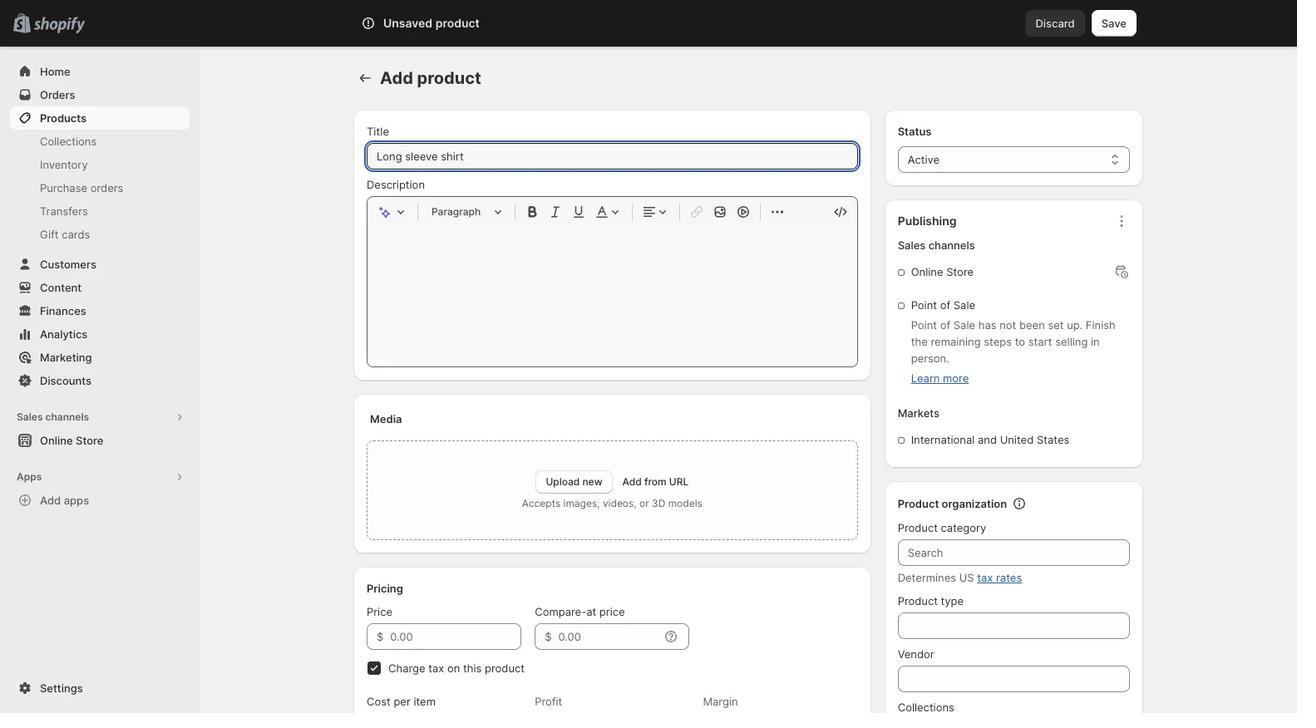 Task type: describe. For each thing, give the bounding box(es) containing it.
orders
[[90, 181, 123, 195]]

purchase orders
[[40, 181, 123, 195]]

product for product organization
[[898, 497, 939, 511]]

Product type text field
[[898, 613, 1130, 639]]

point for point of sale
[[911, 299, 937, 312]]

determines us tax rates
[[898, 571, 1022, 585]]

upload new
[[546, 476, 602, 488]]

remaining
[[931, 335, 981, 348]]

Title text field
[[367, 143, 858, 170]]

apps button
[[10, 466, 190, 489]]

discounts link
[[10, 369, 190, 392]]

orders
[[40, 88, 75, 101]]

apps
[[64, 494, 89, 507]]

add from url button
[[622, 476, 689, 488]]

purchase orders link
[[10, 176, 190, 200]]

marketing
[[40, 351, 92, 364]]

analytics
[[40, 328, 88, 341]]

selling
[[1055, 335, 1088, 348]]

add for add apps
[[40, 494, 61, 507]]

cards
[[62, 228, 90, 241]]

gift cards link
[[10, 223, 190, 246]]

title
[[367, 125, 389, 138]]

shopify image
[[33, 17, 85, 34]]

products
[[40, 111, 87, 125]]

markets
[[898, 407, 940, 420]]

learn
[[911, 372, 940, 385]]

states
[[1037, 433, 1070, 447]]

tax rates link
[[977, 571, 1022, 585]]

sale for point of sale
[[954, 299, 975, 312]]

new
[[582, 476, 602, 488]]

not
[[1000, 318, 1016, 332]]

finances
[[40, 304, 86, 318]]

unsaved product
[[383, 16, 480, 30]]

product for unsaved product
[[435, 16, 480, 30]]

transfers link
[[10, 200, 190, 223]]

search
[[435, 17, 470, 30]]

unsaved
[[383, 16, 433, 30]]

price
[[599, 605, 625, 619]]

learn more link
[[911, 372, 969, 385]]

type
[[941, 595, 964, 608]]

online inside button
[[40, 434, 73, 447]]

more
[[943, 372, 969, 385]]

point of sale has not been set up. finish the remaining steps to start selling in person. learn more
[[911, 318, 1116, 385]]

add product
[[380, 68, 481, 88]]

sales inside sales channels button
[[17, 411, 43, 423]]

active
[[908, 153, 940, 166]]

finances link
[[10, 299, 190, 323]]

inventory
[[40, 158, 88, 171]]

sales channels inside button
[[17, 411, 89, 423]]

paragraph button
[[425, 202, 508, 222]]

Vendor text field
[[898, 666, 1130, 693]]

Price text field
[[390, 624, 522, 650]]

purchase
[[40, 181, 87, 195]]

customers link
[[10, 253, 190, 276]]

store inside button
[[76, 434, 103, 447]]

vendor
[[898, 648, 934, 661]]

gift cards
[[40, 228, 90, 241]]

margin
[[703, 695, 738, 708]]

1 horizontal spatial tax
[[977, 571, 993, 585]]

item
[[414, 695, 436, 708]]

inventory link
[[10, 153, 190, 176]]

online store button
[[0, 429, 200, 452]]

pricing
[[367, 582, 403, 595]]

has
[[978, 318, 997, 332]]

3d
[[652, 497, 665, 510]]

discard button
[[1026, 10, 1085, 37]]

channels inside sales channels button
[[45, 411, 89, 423]]

cost per item
[[367, 695, 436, 708]]

of for point of sale has not been set up. finish the remaining steps to start selling in person. learn more
[[940, 318, 951, 332]]

products link
[[10, 106, 190, 130]]

transfers
[[40, 205, 88, 218]]

online store link
[[10, 429, 190, 452]]

upload
[[546, 476, 580, 488]]

at
[[586, 605, 596, 619]]

apps
[[17, 471, 42, 483]]

2 vertical spatial product
[[485, 662, 525, 675]]

category
[[941, 521, 987, 535]]

add apps
[[40, 494, 89, 507]]

publishing
[[898, 214, 957, 228]]

content link
[[10, 276, 190, 299]]



Task type: locate. For each thing, give the bounding box(es) containing it.
Compare-at price text field
[[558, 624, 660, 650]]

international
[[911, 433, 975, 447]]

online up apps
[[40, 434, 73, 447]]

gift
[[40, 228, 59, 241]]

1 horizontal spatial sales
[[898, 239, 926, 252]]

content
[[40, 281, 82, 294]]

point of sale
[[911, 299, 975, 312]]

united
[[1000, 433, 1034, 447]]

1 vertical spatial sale
[[954, 318, 975, 332]]

up.
[[1067, 318, 1083, 332]]

0 vertical spatial add
[[380, 68, 413, 88]]

orders link
[[10, 83, 190, 106]]

0 vertical spatial sale
[[954, 299, 975, 312]]

sales channels down publishing
[[898, 239, 975, 252]]

product for product type
[[898, 595, 938, 608]]

1 vertical spatial tax
[[428, 662, 444, 675]]

0 horizontal spatial channels
[[45, 411, 89, 423]]

compare-at price
[[535, 605, 625, 619]]

0 vertical spatial store
[[946, 265, 974, 279]]

1 vertical spatial product
[[417, 68, 481, 88]]

search button
[[407, 10, 890, 37]]

on
[[447, 662, 460, 675]]

0 vertical spatial product
[[898, 497, 939, 511]]

sale
[[954, 299, 975, 312], [954, 318, 975, 332]]

1 vertical spatial sales channels
[[17, 411, 89, 423]]

discounts
[[40, 374, 91, 388]]

product organization
[[898, 497, 1007, 511]]

$ for price
[[377, 630, 384, 644]]

0 vertical spatial product
[[435, 16, 480, 30]]

Product category text field
[[898, 540, 1130, 566]]

online store down sales channels button
[[40, 434, 103, 447]]

media
[[370, 412, 402, 426]]

from
[[644, 476, 667, 488]]

2 $ from the left
[[545, 630, 552, 644]]

add apps button
[[10, 489, 190, 512]]

1 horizontal spatial online store
[[911, 265, 974, 279]]

person.
[[911, 352, 949, 365]]

tax right us
[[977, 571, 993, 585]]

product type
[[898, 595, 964, 608]]

accepts
[[522, 497, 561, 510]]

0 vertical spatial of
[[940, 299, 951, 312]]

product up product category
[[898, 497, 939, 511]]

determines
[[898, 571, 956, 585]]

0 horizontal spatial store
[[76, 434, 103, 447]]

international and united states
[[911, 433, 1070, 447]]

add inside add apps button
[[40, 494, 61, 507]]

add left apps
[[40, 494, 61, 507]]

product
[[898, 497, 939, 511], [898, 521, 938, 535], [898, 595, 938, 608]]

models
[[668, 497, 703, 510]]

1 horizontal spatial add
[[380, 68, 413, 88]]

store down sales channels button
[[76, 434, 103, 447]]

product down determines
[[898, 595, 938, 608]]

1 of from the top
[[940, 299, 951, 312]]

sales channels down discounts
[[17, 411, 89, 423]]

home link
[[10, 60, 190, 83]]

product right unsaved
[[435, 16, 480, 30]]

1 vertical spatial add
[[622, 476, 642, 488]]

0 horizontal spatial online store
[[40, 434, 103, 447]]

1 horizontal spatial channels
[[929, 239, 975, 252]]

analytics link
[[10, 323, 190, 346]]

point for point of sale has not been set up. finish the remaining steps to start selling in person. learn more
[[911, 318, 937, 332]]

2 vertical spatial product
[[898, 595, 938, 608]]

1 vertical spatial point
[[911, 318, 937, 332]]

$ for compare-at price
[[545, 630, 552, 644]]

sales channels button
[[10, 406, 190, 429]]

online store inside button
[[40, 434, 103, 447]]

of for point of sale
[[940, 299, 951, 312]]

channels down discounts
[[45, 411, 89, 423]]

of inside point of sale has not been set up. finish the remaining steps to start selling in person. learn more
[[940, 318, 951, 332]]

settings
[[40, 682, 83, 695]]

0 horizontal spatial tax
[[428, 662, 444, 675]]

in
[[1091, 335, 1100, 348]]

1 vertical spatial of
[[940, 318, 951, 332]]

customers
[[40, 258, 96, 271]]

url
[[669, 476, 689, 488]]

marketing link
[[10, 346, 190, 369]]

sales down publishing
[[898, 239, 926, 252]]

to
[[1015, 335, 1025, 348]]

1 sale from the top
[[954, 299, 975, 312]]

online
[[911, 265, 943, 279], [40, 434, 73, 447]]

2 sale from the top
[[954, 318, 975, 332]]

1 horizontal spatial $
[[545, 630, 552, 644]]

online store up point of sale at top
[[911, 265, 974, 279]]

0 vertical spatial sales channels
[[898, 239, 975, 252]]

1 vertical spatial product
[[898, 521, 938, 535]]

1 horizontal spatial online
[[911, 265, 943, 279]]

2 of from the top
[[940, 318, 951, 332]]

start
[[1028, 335, 1052, 348]]

2 horizontal spatial add
[[622, 476, 642, 488]]

2 product from the top
[[898, 521, 938, 535]]

product
[[435, 16, 480, 30], [417, 68, 481, 88], [485, 662, 525, 675]]

add up title on the top left of the page
[[380, 68, 413, 88]]

or
[[639, 497, 649, 510]]

1 vertical spatial channels
[[45, 411, 89, 423]]

been
[[1019, 318, 1045, 332]]

1 vertical spatial online
[[40, 434, 73, 447]]

accepts images, videos, or 3d models
[[522, 497, 703, 510]]

product for product category
[[898, 521, 938, 535]]

$ down price
[[377, 630, 384, 644]]

settings link
[[10, 677, 190, 700]]

set
[[1048, 318, 1064, 332]]

$ down compare-
[[545, 630, 552, 644]]

0 horizontal spatial $
[[377, 630, 384, 644]]

and
[[978, 433, 997, 447]]

price
[[367, 605, 393, 619]]

collections
[[40, 135, 97, 148]]

sale inside point of sale has not been set up. finish the remaining steps to start selling in person. learn more
[[954, 318, 975, 332]]

steps
[[984, 335, 1012, 348]]

compare-
[[535, 605, 586, 619]]

channels
[[929, 239, 975, 252], [45, 411, 89, 423]]

add for add from url
[[622, 476, 642, 488]]

this
[[463, 662, 482, 675]]

tax left on
[[428, 662, 444, 675]]

point
[[911, 299, 937, 312], [911, 318, 937, 332]]

collections link
[[10, 130, 190, 153]]

product for add product
[[417, 68, 481, 88]]

product right this
[[485, 662, 525, 675]]

product down the "product organization"
[[898, 521, 938, 535]]

3 product from the top
[[898, 595, 938, 608]]

0 vertical spatial online
[[911, 265, 943, 279]]

status
[[898, 125, 932, 138]]

description
[[367, 178, 425, 191]]

online up point of sale at top
[[911, 265, 943, 279]]

product down search
[[417, 68, 481, 88]]

1 vertical spatial sales
[[17, 411, 43, 423]]

sale for point of sale has not been set up. finish the remaining steps to start selling in person. learn more
[[954, 318, 975, 332]]

2 vertical spatial add
[[40, 494, 61, 507]]

add left from
[[622, 476, 642, 488]]

cost
[[367, 695, 391, 708]]

0 vertical spatial channels
[[929, 239, 975, 252]]

1 point from the top
[[911, 299, 937, 312]]

store up point of sale at top
[[946, 265, 974, 279]]

online store
[[911, 265, 974, 279], [40, 434, 103, 447]]

home
[[40, 65, 70, 78]]

point inside point of sale has not been set up. finish the remaining steps to start selling in person. learn more
[[911, 318, 937, 332]]

1 $ from the left
[[377, 630, 384, 644]]

1 horizontal spatial sales channels
[[898, 239, 975, 252]]

finish
[[1086, 318, 1116, 332]]

0 horizontal spatial add
[[40, 494, 61, 507]]

us
[[959, 571, 974, 585]]

videos,
[[603, 497, 637, 510]]

add from url
[[622, 476, 689, 488]]

1 vertical spatial online store
[[40, 434, 103, 447]]

1 product from the top
[[898, 497, 939, 511]]

profit
[[535, 695, 562, 708]]

0 vertical spatial point
[[911, 299, 937, 312]]

channels down publishing
[[929, 239, 975, 252]]

0 horizontal spatial online
[[40, 434, 73, 447]]

add for add product
[[380, 68, 413, 88]]

the
[[911, 335, 928, 348]]

rates
[[996, 571, 1022, 585]]

product category
[[898, 521, 987, 535]]

paragraph
[[432, 205, 481, 218]]

2 point from the top
[[911, 318, 937, 332]]

0 vertical spatial sales
[[898, 239, 926, 252]]

discard
[[1036, 17, 1075, 30]]

0 horizontal spatial sales
[[17, 411, 43, 423]]

1 vertical spatial store
[[76, 434, 103, 447]]

0 horizontal spatial sales channels
[[17, 411, 89, 423]]

sales down discounts
[[17, 411, 43, 423]]

save
[[1102, 17, 1127, 30]]

1 horizontal spatial store
[[946, 265, 974, 279]]

0 vertical spatial tax
[[977, 571, 993, 585]]

0 vertical spatial online store
[[911, 265, 974, 279]]



Task type: vqa. For each thing, say whether or not it's contained in the screenshot.
compare-
yes



